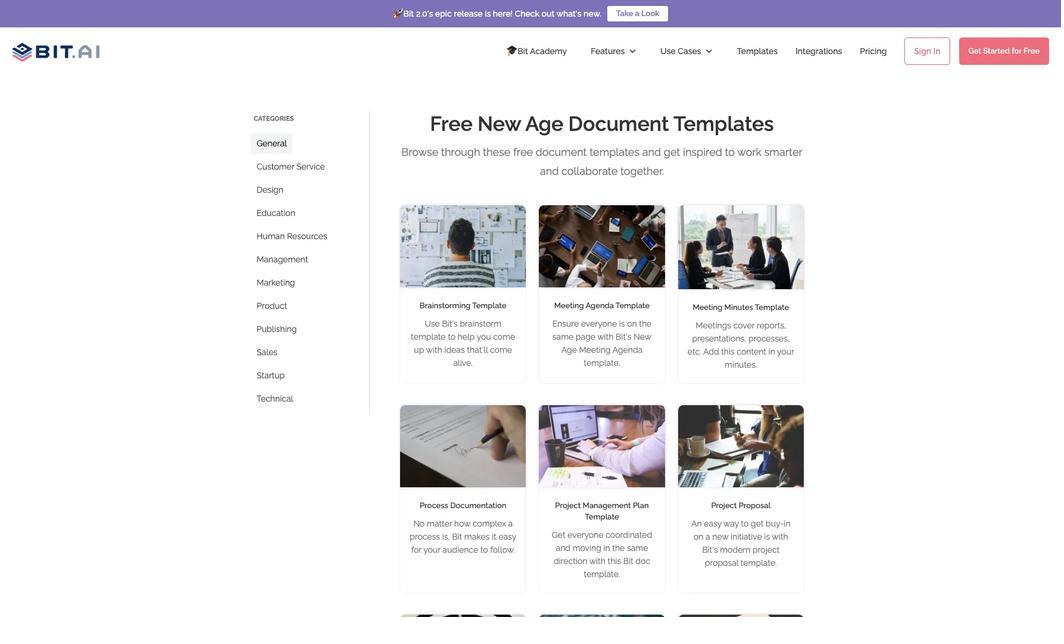 Task type: locate. For each thing, give the bounding box(es) containing it.
sign
[[915, 46, 932, 56]]

1 horizontal spatial bit
[[624, 557, 634, 566]]

template
[[473, 301, 507, 310], [616, 301, 650, 310], [756, 303, 790, 312], [585, 513, 620, 522]]

new
[[713, 533, 729, 542]]

with down the buy-
[[773, 533, 789, 542]]

0 vertical spatial a
[[636, 9, 640, 18]]

a
[[636, 9, 640, 18], [509, 519, 513, 529], [706, 533, 711, 542]]

0 vertical spatial templates
[[738, 46, 778, 56]]

the down meeting agenda template
[[640, 319, 652, 329]]

for
[[1013, 46, 1022, 55], [412, 546, 422, 555]]

project
[[556, 502, 581, 510], [712, 502, 737, 510]]

a inside an easy way to get buy-in on a new initiative is with bit's modern project proposal template.
[[706, 533, 711, 542]]

template. inside an easy way to get buy-in on a new initiative is with bit's modern project proposal template.
[[741, 559, 778, 568]]

use
[[661, 46, 676, 56], [425, 319, 440, 329]]

get inside get everyone coordinated and moving in the same direction with this bit doc template.
[[552, 531, 566, 540]]

same up doc
[[627, 544, 649, 553]]

1 horizontal spatial bit's
[[616, 332, 632, 342]]

come down you
[[490, 346, 512, 355]]

0 vertical spatial free
[[1024, 46, 1041, 55]]

1 horizontal spatial free
[[1024, 46, 1041, 55]]

to down makes
[[481, 546, 488, 555]]

1 vertical spatial is
[[620, 319, 626, 329]]

0 horizontal spatial in
[[604, 544, 611, 553]]

2 horizontal spatial a
[[706, 533, 711, 542]]

list
[[251, 111, 370, 412]]

to left work
[[726, 146, 735, 159]]

in inside get everyone coordinated and moving in the same direction with this bit doc template.
[[604, 544, 611, 553]]

project management plan template by bit.ai image
[[540, 406, 665, 488]]

project management plan template
[[556, 502, 649, 522]]

1 horizontal spatial a
[[636, 9, 640, 18]]

age
[[526, 112, 564, 136], [562, 346, 577, 355]]

everyone down meeting agenda template
[[582, 319, 618, 329]]

template.
[[584, 359, 621, 368], [741, 559, 778, 568], [584, 570, 621, 580]]

and up direction
[[556, 544, 571, 553]]

use inside use bit's brainstorm template to help you come up with ideas that'll come alive.
[[425, 319, 440, 329]]

bit left doc
[[624, 557, 634, 566]]

navigation containing 🎓bit academy
[[495, 33, 1062, 69]]

and up together.
[[643, 146, 662, 159]]

2 vertical spatial in
[[604, 544, 611, 553]]

project inside project management plan template
[[556, 502, 581, 510]]

brainstorming
[[420, 301, 471, 310]]

customer
[[257, 162, 295, 172]]

0 vertical spatial come
[[494, 332, 516, 342]]

1 horizontal spatial easy
[[705, 519, 722, 529]]

use inside popup button
[[661, 46, 676, 56]]

1 vertical spatial get
[[751, 519, 764, 529]]

bit's inside use bit's brainstorm template to help you come up with ideas that'll come alive.
[[442, 319, 458, 329]]

1 horizontal spatial your
[[778, 347, 795, 357]]

0 vertical spatial easy
[[705, 519, 722, 529]]

0 vertical spatial get
[[664, 146, 681, 159]]

browse through these free document templates and get inspired to work smarter and collaborate together.
[[402, 146, 803, 178]]

get for get started for free
[[969, 46, 982, 55]]

your down processes,
[[778, 347, 795, 357]]

use left cases
[[661, 46, 676, 56]]

0 vertical spatial and
[[643, 146, 662, 159]]

2 horizontal spatial is
[[765, 533, 771, 542]]

the down coordinated
[[613, 544, 625, 553]]

1 vertical spatial template.
[[741, 559, 778, 568]]

templates up inspired
[[674, 112, 775, 136]]

meeting inside ensure everyone is on the same page with bit's new age meeting agenda template.
[[580, 346, 611, 355]]

cover
[[734, 321, 755, 331]]

0 horizontal spatial project
[[556, 502, 581, 510]]

use cases
[[661, 46, 702, 56]]

project proposal
[[712, 502, 771, 510]]

new down meeting agenda template
[[634, 332, 652, 342]]

0 vertical spatial on
[[628, 319, 637, 329]]

this inside get everyone coordinated and moving in the same direction with this bit doc template.
[[608, 557, 622, 566]]

new up these at the top
[[478, 112, 521, 136]]

1 horizontal spatial project
[[712, 502, 737, 510]]

follow.
[[491, 546, 515, 555]]

brainstorming template
[[420, 301, 507, 310]]

0 horizontal spatial get
[[664, 146, 681, 159]]

1 horizontal spatial use
[[661, 46, 676, 56]]

1 horizontal spatial on
[[694, 533, 704, 542]]

templates
[[590, 146, 640, 159]]

free right started
[[1024, 46, 1041, 55]]

proposal
[[705, 559, 739, 568]]

management
[[257, 255, 308, 265], [583, 502, 631, 510]]

to up ideas
[[448, 332, 456, 342]]

1 vertical spatial use
[[425, 319, 440, 329]]

2 vertical spatial bit's
[[703, 546, 719, 555]]

bit's
[[442, 319, 458, 329], [616, 332, 632, 342], [703, 546, 719, 555]]

templates link
[[726, 33, 790, 69]]

1 horizontal spatial get
[[751, 519, 764, 529]]

bit's down new
[[703, 546, 719, 555]]

0 horizontal spatial the
[[613, 544, 625, 553]]

get everyone coordinated and moving in the same direction with this bit doc template.
[[552, 531, 653, 580]]

1 vertical spatial bit's
[[616, 332, 632, 342]]

free new age document templates
[[430, 112, 775, 136]]

general link
[[251, 133, 293, 154]]

get inside an easy way to get buy-in on a new initiative is with bit's modern project proposal template.
[[751, 519, 764, 529]]

0 vertical spatial bit
[[452, 533, 463, 542]]

is down meeting agenda template
[[620, 319, 626, 329]]

2 project from the left
[[712, 502, 737, 510]]

0 vertical spatial in
[[769, 347, 776, 357]]

come right you
[[494, 332, 516, 342]]

1 vertical spatial this
[[608, 557, 622, 566]]

process
[[420, 502, 449, 510]]

academy
[[530, 46, 567, 56]]

2 vertical spatial is
[[765, 533, 771, 542]]

project proposal template by bit.ai image
[[679, 406, 805, 488]]

0 horizontal spatial your
[[424, 546, 441, 555]]

0 vertical spatial get
[[969, 46, 982, 55]]

1 horizontal spatial same
[[627, 544, 649, 553]]

meeting
[[555, 301, 584, 310], [693, 303, 723, 312], [580, 346, 611, 355]]

is
[[485, 9, 491, 18], [620, 319, 626, 329], [765, 533, 771, 542]]

new
[[478, 112, 521, 136], [634, 332, 652, 342]]

take a look link
[[608, 6, 669, 21]]

process documentation template by bit.ai image
[[400, 406, 526, 488]]

presentations,
[[693, 334, 747, 344]]

0 vertical spatial your
[[778, 347, 795, 357]]

startup link
[[251, 366, 291, 386]]

on down the an
[[694, 533, 704, 542]]

agenda up page
[[586, 301, 614, 310]]

easy
[[705, 519, 722, 529], [499, 533, 517, 542]]

template. inside get everyone coordinated and moving in the same direction with this bit doc template.
[[584, 570, 621, 580]]

your inside meetings cover reports, presentations, processes, etc. add this content in your minutes.
[[778, 347, 795, 357]]

1 vertical spatial for
[[412, 546, 422, 555]]

everyone up moving
[[568, 531, 604, 540]]

1 vertical spatial your
[[424, 546, 441, 555]]

0 horizontal spatial for
[[412, 546, 422, 555]]

project up way
[[712, 502, 737, 510]]

2 horizontal spatial bit's
[[703, 546, 719, 555]]

easy up new
[[705, 519, 722, 529]]

0 vertical spatial this
[[722, 347, 735, 357]]

to up initiative
[[742, 519, 749, 529]]

everyone inside ensure everyone is on the same page with bit's new age meeting agenda template.
[[582, 319, 618, 329]]

sales link
[[251, 343, 284, 363]]

0 vertical spatial everyone
[[582, 319, 618, 329]]

on down meeting agenda template
[[628, 319, 637, 329]]

1 vertical spatial new
[[634, 332, 652, 342]]

1 horizontal spatial get
[[969, 46, 982, 55]]

processes,
[[749, 334, 790, 344]]

1 vertical spatial agenda
[[613, 346, 643, 355]]

for inside the no matter how complex a process is, bit makes it easy for your audience to follow.
[[412, 546, 422, 555]]

with down 'template'
[[426, 346, 443, 355]]

0 horizontal spatial this
[[608, 557, 622, 566]]

0 horizontal spatial get
[[552, 531, 566, 540]]

1 horizontal spatial this
[[722, 347, 735, 357]]

for down process
[[412, 546, 422, 555]]

2 horizontal spatial in
[[784, 519, 791, 529]]

easy inside an easy way to get buy-in on a new initiative is with bit's modern project proposal template.
[[705, 519, 722, 529]]

free up through
[[430, 112, 473, 136]]

1 vertical spatial age
[[562, 346, 577, 355]]

and inside get everyone coordinated and moving in the same direction with this bit doc template.
[[556, 544, 571, 553]]

1 vertical spatial in
[[784, 519, 791, 529]]

meeting down page
[[580, 346, 611, 355]]

get
[[969, 46, 982, 55], [552, 531, 566, 540]]

0 vertical spatial for
[[1013, 46, 1022, 55]]

alive.
[[454, 359, 473, 368]]

meeting up ensure
[[555, 301, 584, 310]]

bit's down brainstorming at the left
[[442, 319, 458, 329]]

document
[[569, 112, 670, 136]]

1 vertical spatial same
[[627, 544, 649, 553]]

publishing link
[[251, 319, 303, 340]]

get for get everyone coordinated and moving in the same direction with this bit doc template.
[[552, 531, 566, 540]]

template. down project
[[741, 559, 778, 568]]

1 vertical spatial bit
[[624, 557, 634, 566]]

0 horizontal spatial same
[[553, 332, 574, 342]]

0 vertical spatial the
[[640, 319, 652, 329]]

bit right the is,
[[452, 533, 463, 542]]

everyone
[[582, 319, 618, 329], [568, 531, 604, 540]]

0 horizontal spatial management
[[257, 255, 308, 265]]

0 vertical spatial is
[[485, 9, 491, 18]]

template up 'reports,'
[[756, 303, 790, 312]]

1 project from the left
[[556, 502, 581, 510]]

product
[[257, 302, 287, 311]]

your down process
[[424, 546, 441, 555]]

bit's down meeting agenda template
[[616, 332, 632, 342]]

get up direction
[[552, 531, 566, 540]]

in inside an easy way to get buy-in on a new initiative is with bit's modern project proposal template.
[[784, 519, 791, 529]]

what's
[[557, 9, 582, 18]]

1 horizontal spatial is
[[620, 319, 626, 329]]

meeting agenda template
[[555, 301, 650, 310]]

0 vertical spatial bit's
[[442, 319, 458, 329]]

features button
[[579, 33, 649, 69]]

2 vertical spatial template.
[[584, 570, 621, 580]]

project up moving
[[556, 502, 581, 510]]

with inside get everyone coordinated and moving in the same direction with this bit doc template.
[[590, 557, 606, 566]]

doc
[[636, 557, 651, 566]]

to inside use bit's brainstorm template to help you come up with ideas that'll come alive.
[[448, 332, 456, 342]]

minutes
[[725, 303, 754, 312]]

get up initiative
[[751, 519, 764, 529]]

template. for meetings cover reports, presentations, processes, etc. add this content in your minutes.
[[584, 359, 621, 368]]

get left started
[[969, 46, 982, 55]]

is up project
[[765, 533, 771, 542]]

template. down page
[[584, 359, 621, 368]]

2 vertical spatial a
[[706, 533, 711, 542]]

bit logo image
[[12, 39, 100, 62]]

1 horizontal spatial the
[[640, 319, 652, 329]]

meeting up 'meetings'
[[693, 303, 723, 312]]

0 horizontal spatial use
[[425, 319, 440, 329]]

is left here!
[[485, 9, 491, 18]]

inspired
[[684, 146, 723, 159]]

a right take
[[636, 9, 640, 18]]

everyone inside get everyone coordinated and moving in the same direction with this bit doc template.
[[568, 531, 604, 540]]

easy right it
[[499, 533, 517, 542]]

same inside ensure everyone is on the same page with bit's new age meeting agenda template.
[[553, 332, 574, 342]]

in inside meetings cover reports, presentations, processes, etc. add this content in your minutes.
[[769, 347, 776, 357]]

template. inside ensure everyone is on the same page with bit's new age meeting agenda template.
[[584, 359, 621, 368]]

1 horizontal spatial new
[[634, 332, 652, 342]]

sales
[[257, 348, 278, 358]]

🎓bit academy
[[507, 46, 567, 56]]

and
[[643, 146, 662, 159], [540, 165, 559, 178], [556, 544, 571, 553]]

this down presentations,
[[722, 347, 735, 357]]

1 vertical spatial on
[[694, 533, 704, 542]]

and down the document on the top of page
[[540, 165, 559, 178]]

age down page
[[562, 346, 577, 355]]

use for bit's
[[425, 319, 440, 329]]

1 vertical spatial management
[[583, 502, 631, 510]]

a right complex
[[509, 519, 513, 529]]

1 horizontal spatial in
[[769, 347, 776, 357]]

0 horizontal spatial is
[[485, 9, 491, 18]]

a left new
[[706, 533, 711, 542]]

to
[[726, 146, 735, 159], [448, 332, 456, 342], [742, 519, 749, 529], [481, 546, 488, 555]]

look
[[642, 9, 660, 18]]

modern
[[721, 546, 751, 555]]

get inside get started for free link
[[969, 46, 982, 55]]

1 vertical spatial free
[[430, 112, 473, 136]]

1 vertical spatial the
[[613, 544, 625, 553]]

with down moving
[[590, 557, 606, 566]]

2 vertical spatial and
[[556, 544, 571, 553]]

project for everyone
[[556, 502, 581, 510]]

template up coordinated
[[585, 513, 620, 522]]

1 vertical spatial easy
[[499, 533, 517, 542]]

template inside project management plan template
[[585, 513, 620, 522]]

with
[[598, 332, 614, 342], [426, 346, 443, 355], [773, 533, 789, 542], [590, 557, 606, 566]]

get
[[664, 146, 681, 159], [751, 519, 764, 529]]

use up 'template'
[[425, 319, 440, 329]]

template up ensure everyone is on the same page with bit's new age meeting agenda template.
[[616, 301, 650, 310]]

1 horizontal spatial management
[[583, 502, 631, 510]]

0 vertical spatial same
[[553, 332, 574, 342]]

0 horizontal spatial bit
[[452, 533, 463, 542]]

banner
[[0, 0, 1062, 75]]

0 vertical spatial template.
[[584, 359, 621, 368]]

0 horizontal spatial a
[[509, 519, 513, 529]]

0 vertical spatial new
[[478, 112, 521, 136]]

navigation
[[495, 33, 1062, 69]]

marketing
[[257, 278, 295, 288]]

template. down moving
[[584, 570, 621, 580]]

this left doc
[[608, 557, 622, 566]]

0 vertical spatial management
[[257, 255, 308, 265]]

with right page
[[598, 332, 614, 342]]

0 horizontal spatial bit's
[[442, 319, 458, 329]]

same down ensure
[[553, 332, 574, 342]]

meeting for meetings
[[693, 303, 723, 312]]

management inside 'link'
[[257, 255, 308, 265]]

meetings
[[696, 321, 732, 331]]

templates right dropdown toggle icon
[[738, 46, 778, 56]]

1 vertical spatial a
[[509, 519, 513, 529]]

same inside get everyone coordinated and moving in the same direction with this bit doc template.
[[627, 544, 649, 553]]

age inside ensure everyone is on the same page with bit's new age meeting agenda template.
[[562, 346, 577, 355]]

management left "plan"
[[583, 502, 631, 510]]

management up 'marketing'
[[257, 255, 308, 265]]

1 vertical spatial everyone
[[568, 531, 604, 540]]

1 vertical spatial get
[[552, 531, 566, 540]]

0 horizontal spatial on
[[628, 319, 637, 329]]

agenda down meeting agenda template
[[613, 346, 643, 355]]

0 vertical spatial use
[[661, 46, 676, 56]]

for right started
[[1013, 46, 1022, 55]]

0 horizontal spatial easy
[[499, 533, 517, 542]]

get left inspired
[[664, 146, 681, 159]]

technical
[[257, 395, 293, 404]]

age up the document on the top of page
[[526, 112, 564, 136]]

collaborate
[[562, 165, 618, 178]]

direction
[[554, 557, 588, 566]]



Task type: describe. For each thing, give the bounding box(es) containing it.
complex
[[473, 519, 507, 529]]

is inside ensure everyone is on the same page with bit's new age meeting agenda template.
[[620, 319, 626, 329]]

dropdown toggle image
[[705, 47, 714, 55]]

design
[[257, 185, 284, 195]]

a inside 'link'
[[636, 9, 640, 18]]

education link
[[251, 203, 301, 223]]

management inside project management plan template
[[583, 502, 631, 510]]

easy inside the no matter how complex a process is, bit makes it easy for your audience to follow.
[[499, 533, 517, 542]]

an easy way to get buy-in on a new initiative is with bit's modern project proposal template.
[[692, 519, 791, 568]]

ensure everyone is on the same page with bit's new age meeting agenda template.
[[553, 319, 652, 368]]

help
[[458, 332, 475, 342]]

buy-
[[766, 519, 784, 529]]

browse
[[402, 146, 439, 159]]

use cases button
[[649, 33, 726, 69]]

take
[[617, 9, 634, 18]]

this inside meetings cover reports, presentations, processes, etc. add this content in your minutes.
[[722, 347, 735, 357]]

meeting for ensure
[[555, 301, 584, 310]]

customer service
[[257, 162, 325, 172]]

to inside an easy way to get buy-in on a new initiative is with bit's modern project proposal template.
[[742, 519, 749, 529]]

banner containing 🚀bit 2.0's epic release is here! check out what's new.
[[0, 0, 1062, 75]]

process documentation
[[420, 502, 507, 510]]

minutes.
[[725, 360, 758, 370]]

everyone for direction
[[568, 531, 604, 540]]

project for easy
[[712, 502, 737, 510]]

it
[[492, 533, 497, 542]]

integrations
[[796, 46, 843, 56]]

the inside get everyone coordinated and moving in the same direction with this bit doc template.
[[613, 544, 625, 553]]

startup
[[257, 371, 285, 381]]

through
[[441, 146, 481, 159]]

documentation
[[451, 502, 507, 510]]

get inside browse through these free document templates and get inspired to work smarter and collaborate together.
[[664, 146, 681, 159]]

pricing link
[[849, 33, 899, 69]]

on inside an easy way to get buy-in on a new initiative is with bit's modern project proposal template.
[[694, 533, 704, 542]]

initiative
[[731, 533, 763, 542]]

education
[[257, 209, 295, 218]]

no
[[414, 519, 425, 529]]

template up brainstorm
[[473, 301, 507, 310]]

bit's inside ensure everyone is on the same page with bit's new age meeting agenda template.
[[616, 332, 632, 342]]

customer service link
[[251, 157, 331, 177]]

cases
[[678, 46, 702, 56]]

new inside ensure everyone is on the same page with bit's new age meeting agenda template.
[[634, 332, 652, 342]]

publishing
[[257, 325, 297, 334]]

navigation inside banner
[[495, 33, 1062, 69]]

add
[[704, 347, 720, 357]]

is inside banner
[[485, 9, 491, 18]]

service
[[297, 162, 325, 172]]

meeting minutes template
[[693, 303, 790, 312]]

audience
[[443, 546, 479, 555]]

free
[[514, 146, 533, 159]]

human
[[257, 232, 285, 241]]

project
[[753, 546, 780, 555]]

use bit's brainstorm template to help you come up with ideas that'll come alive.
[[411, 319, 516, 368]]

0 vertical spatial age
[[526, 112, 564, 136]]

0 horizontal spatial new
[[478, 112, 521, 136]]

ensure
[[553, 319, 579, 329]]

product link
[[251, 296, 293, 316]]

makes
[[465, 533, 490, 542]]

content
[[737, 347, 767, 357]]

reports,
[[757, 321, 787, 331]]

🎓bit
[[507, 46, 529, 56]]

marketing link
[[251, 273, 301, 293]]

list containing general
[[251, 111, 370, 412]]

integrations link
[[790, 33, 849, 69]]

way
[[724, 519, 740, 529]]

the inside ensure everyone is on the same page with bit's new age meeting agenda template.
[[640, 319, 652, 329]]

here!
[[493, 9, 513, 18]]

on inside ensure everyone is on the same page with bit's new age meeting agenda template.
[[628, 319, 637, 329]]

started
[[984, 46, 1011, 55]]

with inside use bit's brainstorm template to help you come up with ideas that'll come alive.
[[426, 346, 443, 355]]

template. for an easy way to get buy-in on a new initiative is with bit's modern project proposal template.
[[584, 570, 621, 580]]

meeting minutes template by bit.ai image
[[679, 206, 805, 289]]

to inside browse through these free document templates and get inspired to work smarter and collaborate together.
[[726, 146, 735, 159]]

management link
[[251, 250, 314, 270]]

with inside ensure everyone is on the same page with bit's new age meeting agenda template.
[[598, 332, 614, 342]]

dropdown toggle image
[[629, 47, 637, 55]]

proposal
[[739, 502, 771, 510]]

out
[[542, 9, 555, 18]]

1 vertical spatial come
[[490, 346, 512, 355]]

sign in
[[915, 46, 941, 56]]

that'll
[[467, 346, 488, 355]]

technical link
[[251, 389, 299, 409]]

you
[[477, 332, 491, 342]]

1 vertical spatial and
[[540, 165, 559, 178]]

together.
[[621, 165, 665, 178]]

brainstorming template by bit.ai image
[[400, 206, 526, 288]]

moving
[[573, 544, 602, 553]]

coordinated
[[606, 531, 653, 540]]

bit inside get everyone coordinated and moving in the same direction with this bit doc template.
[[624, 557, 634, 566]]

smarter
[[765, 146, 803, 159]]

with inside an easy way to get buy-in on a new initiative is with bit's modern project proposal template.
[[773, 533, 789, 542]]

1 horizontal spatial for
[[1013, 46, 1022, 55]]

how
[[455, 519, 471, 529]]

plan
[[633, 502, 649, 510]]

sign in link
[[905, 38, 951, 65]]

2.0's
[[416, 9, 433, 18]]

bit's inside an easy way to get buy-in on a new initiative is with bit's modern project proposal template.
[[703, 546, 719, 555]]

use for cases
[[661, 46, 676, 56]]

bit inside the no matter how complex a process is, bit makes it easy for your audience to follow.
[[452, 533, 463, 542]]

🚀bit 2.0's epic release is here! check out what's new.
[[393, 9, 602, 18]]

check
[[515, 9, 540, 18]]

1 vertical spatial templates
[[674, 112, 775, 136]]

templates inside "link"
[[738, 46, 778, 56]]

ideas
[[445, 346, 465, 355]]

0 vertical spatial agenda
[[586, 301, 614, 310]]

categories
[[254, 115, 294, 123]]

an
[[692, 519, 702, 529]]

to inside the no matter how complex a process is, bit makes it easy for your audience to follow.
[[481, 546, 488, 555]]

meeting agenda template by bit.ai image
[[540, 206, 665, 288]]

🎓bit academy link
[[495, 33, 579, 69]]

etc.
[[688, 347, 702, 357]]

meetings cover reports, presentations, processes, etc. add this content in your minutes.
[[688, 321, 795, 370]]

human resources
[[257, 232, 328, 241]]

everyone for bit's
[[582, 319, 618, 329]]

human resources link
[[251, 226, 334, 247]]

resources
[[287, 232, 328, 241]]

agenda inside ensure everyone is on the same page with bit's new age meeting agenda template.
[[613, 346, 643, 355]]

free inside get started for free link
[[1024, 46, 1041, 55]]

0 horizontal spatial free
[[430, 112, 473, 136]]

these
[[483, 146, 511, 159]]

a inside the no matter how complex a process is, bit makes it easy for your audience to follow.
[[509, 519, 513, 529]]

page
[[576, 332, 596, 342]]

template
[[411, 332, 446, 342]]

is inside an easy way to get buy-in on a new initiative is with bit's modern project proposal template.
[[765, 533, 771, 542]]

features
[[591, 46, 625, 56]]

your inside the no matter how complex a process is, bit makes it easy for your audience to follow.
[[424, 546, 441, 555]]



Task type: vqa. For each thing, say whether or not it's contained in the screenshot.
the bottommost TEAMS
no



